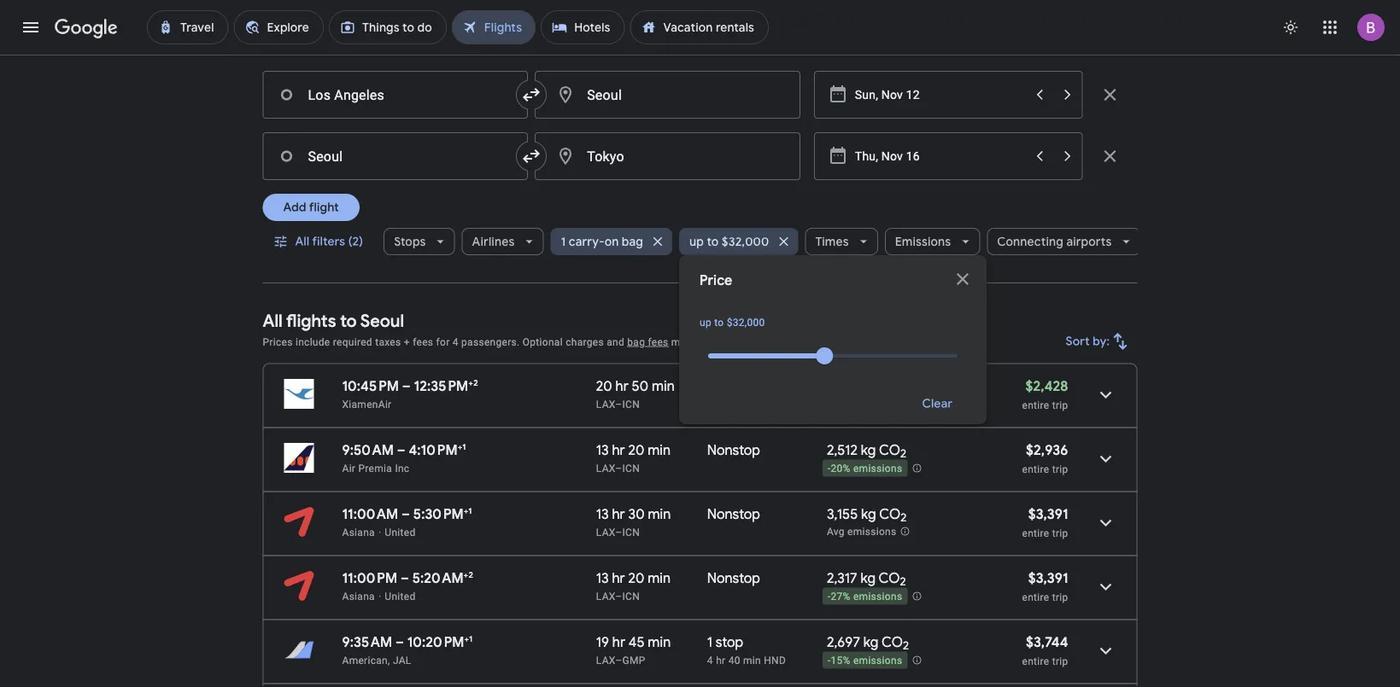 Task type: describe. For each thing, give the bounding box(es) containing it.
emissions for 2,697
[[854, 656, 903, 668]]

close dialog image
[[953, 269, 973, 290]]

air premia inc
[[342, 463, 410, 475]]

-15% emissions
[[828, 656, 903, 668]]

times button
[[805, 221, 878, 262]]

none search field containing price
[[263, 28, 1141, 425]]

1 inside popup button
[[561, 234, 566, 250]]

2 inside 10:45 pm – 12:35 pm + 2
[[474, 378, 478, 388]]

nonstop for 2,512
[[707, 442, 761, 459]]

11:00 am – 5:30 pm + 1
[[342, 506, 472, 523]]

$3,744 entire trip
[[1022, 634, 1069, 668]]

clear
[[922, 397, 953, 412]]

– up 13 hr 30 min lax – icn
[[616, 463, 623, 475]]

- for 2,512
[[828, 463, 831, 475]]

15%
[[831, 656, 851, 668]]

11:00 am
[[342, 506, 398, 523]]

2 for 2,512
[[901, 447, 907, 462]]

apply.
[[694, 336, 723, 348]]

20 for 4:10 pm
[[628, 442, 645, 459]]

2,512 kg co 2
[[827, 442, 907, 462]]

optional
[[523, 336, 563, 348]]

50
[[632, 378, 649, 395]]

3391 US dollars text field
[[1029, 506, 1069, 523]]

trip for 3,155
[[1053, 528, 1069, 540]]

5:30 pm
[[413, 506, 464, 523]]

entire for 2,317
[[1022, 592, 1050, 604]]

emissions down the 3,155 kg co 2
[[848, 527, 897, 539]]

Departure time: 11:00 AM. text field
[[342, 506, 398, 523]]

12:35 pm
[[414, 378, 469, 395]]

Arrival time: 5:30 PM on  Monday, November 13. text field
[[413, 506, 472, 523]]

2 fees from the left
[[648, 336, 669, 348]]

charges
[[566, 336, 604, 348]]

min inside the 20 hr 50 min lax – icn
[[652, 378, 675, 395]]

1 stop 4 hr 40 min hnd
[[707, 634, 786, 667]]

flight details. leaves los angeles international airport at 11:00 am on sunday, november 12 and arrives at incheon international airport at 5:30 pm on monday, november 13. image
[[1086, 503, 1127, 544]]

– inside 13 hr 30 min lax – icn
[[616, 527, 623, 539]]

13 for 5:30 pm
[[596, 506, 609, 523]]

Departure time: 10:45 PM. text field
[[342, 378, 399, 395]]

seoul
[[360, 310, 404, 332]]

co for 3,155
[[880, 506, 901, 523]]

20 inside the 20 hr 50 min lax – icn
[[596, 378, 612, 395]]

$2,936
[[1026, 442, 1069, 459]]

gmp
[[623, 655, 646, 667]]

1 for 10:20 pm
[[469, 634, 473, 645]]

Arrival time: 4:10 PM on  Monday, November 13. text field
[[409, 442, 466, 459]]

1 carry-on bag
[[561, 234, 643, 250]]

all flights to seoul
[[263, 310, 404, 332]]

american, jal
[[342, 655, 412, 667]]

1 for 5:30 pm
[[469, 506, 472, 517]]

sort by:
[[1066, 334, 1110, 350]]

20%
[[831, 463, 851, 475]]

1 stop flight. element
[[707, 634, 744, 654]]

9:35 am – 10:20 pm + 1
[[342, 634, 473, 652]]

emissions
[[895, 234, 951, 250]]

$3,744
[[1026, 634, 1069, 652]]

inc
[[395, 463, 410, 475]]

bag fees button
[[627, 336, 669, 348]]

lax for 5:20 am
[[596, 591, 616, 603]]

and
[[607, 336, 625, 348]]

passenger
[[725, 336, 776, 348]]

+ for 4:10 pm
[[458, 442, 462, 452]]

2,697 kg co 2
[[827, 634, 909, 654]]

1 for 4:10 pm
[[462, 442, 466, 452]]

10:20 pm
[[407, 634, 464, 652]]

icn for 5:30 pm
[[623, 527, 640, 539]]

-27% emissions
[[828, 592, 903, 603]]

9:35 am
[[342, 634, 392, 652]]

trip for 2,512
[[1053, 464, 1069, 476]]

Departure time: 9:35 AM. text field
[[342, 634, 392, 652]]

Departure text field
[[855, 133, 1025, 179]]

airports
[[1067, 234, 1112, 250]]

asiana for 11:00 am
[[342, 527, 375, 539]]

kg for 2,512
[[861, 442, 876, 459]]

nonstop flight. element for 3,155
[[707, 506, 761, 526]]

hnd
[[764, 655, 786, 667]]

2 for 3,155
[[901, 511, 907, 526]]

1 inside 1 stop 4 hr 40 min hnd
[[707, 634, 713, 652]]

add flight
[[283, 200, 339, 215]]

total duration 20 hr 50 min. element
[[596, 378, 707, 398]]

price
[[700, 272, 733, 290]]

min for 2,512
[[648, 442, 671, 459]]

bag inside popup button
[[622, 234, 643, 250]]

$2,936 entire trip
[[1022, 442, 1069, 476]]

united for 11:00 pm
[[385, 591, 416, 603]]

2936 US dollars text field
[[1026, 442, 1069, 459]]

(2)
[[348, 234, 363, 250]]

leaves los angeles international airport at 11:00 am on sunday, november 12 and arrives at incheon international airport at 5:30 pm on monday, november 13. element
[[342, 506, 472, 523]]

co for 2,512
[[879, 442, 901, 459]]

main menu image
[[21, 17, 41, 38]]

kg for 2,317
[[861, 570, 876, 587]]

– left 5:30 pm
[[402, 506, 410, 523]]

1 carry-on bag button
[[551, 221, 673, 262]]

27%
[[831, 592, 851, 603]]

flights
[[286, 310, 336, 332]]

total duration 13 hr 30 min. element
[[596, 506, 707, 526]]

connecting airports button
[[987, 221, 1141, 262]]

icn for 5:20 am
[[623, 591, 640, 603]]

taxes
[[375, 336, 401, 348]]

40
[[729, 655, 741, 667]]

13 for 4:10 pm
[[596, 442, 609, 459]]

- for 2,317
[[828, 592, 831, 603]]

trip for 2,317
[[1053, 592, 1069, 604]]

Arrival time: 10:20 PM on  Monday, November 13. text field
[[407, 634, 473, 652]]

filters
[[312, 234, 345, 250]]

up to $32,000 button
[[679, 221, 798, 262]]

leaves los angeles international airport at 9:50 am on sunday, november 12 and arrives at incheon international airport at 4:10 pm on monday, november 13. element
[[342, 442, 466, 459]]

3,155 kg co 2
[[827, 506, 907, 526]]

jal
[[393, 655, 412, 667]]

leaves los angeles international airport at 9:35 am on sunday, november 12 and arrives at gimpo international airport at 10:20 pm on monday, november 13. element
[[342, 634, 473, 652]]

4 button
[[378, 28, 446, 69]]

on
[[605, 234, 619, 250]]

remove flight from los angeles to seoul on sun, nov 12 image
[[1100, 85, 1121, 105]]

20 for 5:20 am
[[628, 570, 645, 587]]

nonstop for 2,317
[[707, 570, 761, 587]]

hr for 5:30 pm
[[612, 506, 625, 523]]

icn for 12:35 pm
[[623, 399, 640, 411]]

lax for 10:20 pm
[[596, 655, 616, 667]]

11:00 pm – 5:20 am + 2
[[342, 570, 473, 587]]

emissions button
[[885, 221, 980, 262]]

3391 US dollars text field
[[1029, 570, 1069, 587]]

-20% emissions
[[828, 463, 903, 475]]

9:50 am
[[342, 442, 394, 459]]

may
[[672, 336, 692, 348]]

up inside popup button
[[690, 234, 704, 250]]

hr inside 1 stop 4 hr 40 min hnd
[[716, 655, 726, 667]]

2,317
[[827, 570, 858, 587]]

leaves los angeles international airport at 11:00 pm on sunday, november 12 and arrives at incheon international airport at 5:20 am on tuesday, november 14. element
[[342, 570, 473, 587]]

kg for 3,155
[[861, 506, 877, 523]]

– up jal
[[396, 634, 404, 652]]

assistance
[[779, 336, 831, 348]]

2 for 2,697
[[903, 639, 909, 654]]

avg emissions
[[827, 527, 897, 539]]

2,512
[[827, 442, 858, 459]]

entire for 3,155
[[1022, 528, 1050, 540]]

co for 2,317
[[879, 570, 900, 587]]

1 fees from the left
[[413, 336, 433, 348]]

up to $32,000 inside popup button
[[690, 234, 769, 250]]

nonstop flight. element for 2,317
[[707, 570, 761, 590]]

airlines
[[472, 234, 515, 250]]

Arrival time: 12:35 PM on  Tuesday, November 14. text field
[[414, 378, 478, 395]]

prices
[[263, 336, 293, 348]]

remove flight from seoul to tokyo on thu, nov 16 image
[[1100, 146, 1121, 167]]

add
[[283, 200, 306, 215]]

+ for 5:20 am
[[464, 570, 469, 581]]

emissions for 2,512
[[854, 463, 903, 475]]

$32,000 inside popup button
[[722, 234, 769, 250]]

change appearance image
[[1271, 7, 1312, 48]]

Departure time: 11:00 PM. text field
[[342, 570, 397, 587]]

times
[[816, 234, 849, 250]]

flight details. leaves los angeles international airport at 10:45 pm on sunday, november 12 and arrives at incheon international airport at 12:35 pm on tuesday, november 14. image
[[1086, 375, 1127, 416]]

4 inside "4" popup button
[[408, 41, 415, 56]]

13 hr 20 min lax – icn for 4:10 pm
[[596, 442, 671, 475]]

trip for 2,697
[[1053, 656, 1069, 668]]



Task type: vqa. For each thing, say whether or not it's contained in the screenshot.
second $3,391 from the bottom of the page
yes



Task type: locate. For each thing, give the bounding box(es) containing it.
2 inside the 2,697 kg co 2
[[903, 639, 909, 654]]

None text field
[[263, 71, 528, 119], [263, 132, 528, 180], [535, 132, 801, 180], [263, 71, 528, 119], [263, 132, 528, 180], [535, 132, 801, 180]]

emissions down the 2,697 kg co 2
[[854, 656, 903, 668]]

kg for 2,697
[[864, 634, 879, 652]]

$3,391 for 2,317
[[1029, 570, 1069, 587]]

0 vertical spatial $32,000
[[722, 234, 769, 250]]

swap origin and destination. image for departure text box
[[521, 146, 542, 167]]

2 up -27% emissions on the bottom of page
[[900, 575, 906, 590]]

entire inside $2,936 entire trip
[[1022, 464, 1050, 476]]

1 left stop
[[707, 634, 713, 652]]

None field
[[263, 33, 374, 64], [449, 33, 537, 64], [263, 33, 374, 64], [449, 33, 537, 64]]

entire down $2,428
[[1022, 399, 1050, 411]]

10:45 pm – 12:35 pm + 2
[[342, 378, 478, 395]]

1 vertical spatial 4
[[453, 336, 459, 348]]

+ for 5:30 pm
[[464, 506, 469, 517]]

1 inside 11:00 am – 5:30 pm + 1
[[469, 506, 472, 517]]

13 inside 13 hr 30 min lax – icn
[[596, 506, 609, 523]]

2,697
[[827, 634, 860, 652]]

$3,391 for 3,155
[[1029, 506, 1069, 523]]

min
[[652, 378, 675, 395], [648, 442, 671, 459], [648, 506, 671, 523], [648, 570, 671, 587], [648, 634, 671, 652], [743, 655, 761, 667]]

nonstop for 3,155
[[707, 506, 761, 523]]

to up required
[[340, 310, 357, 332]]

co up the -15% emissions on the bottom
[[882, 634, 903, 652]]

lax down total duration 13 hr 30 min. element
[[596, 527, 616, 539]]

5:20 am
[[412, 570, 464, 587]]

1 right 5:30 pm
[[469, 506, 472, 517]]

$32,000 up passenger
[[727, 317, 765, 329]]

+ inside 10:45 pm – 12:35 pm + 2
[[469, 378, 474, 388]]

lax for 12:35 pm
[[596, 399, 616, 411]]

flight details. leaves los angeles international airport at 9:35 am on sunday, november 12 and arrives at gimpo international airport at 10:20 pm on monday, november 13. image
[[1086, 631, 1127, 672]]

1 13 from the top
[[596, 442, 609, 459]]

co
[[879, 442, 901, 459], [880, 506, 901, 523], [879, 570, 900, 587], [882, 634, 903, 652]]

0 horizontal spatial fees
[[413, 336, 433, 348]]

1
[[561, 234, 566, 250], [462, 442, 466, 452], [469, 506, 472, 517], [469, 634, 473, 645], [707, 634, 713, 652]]

1 nonstop from the top
[[707, 442, 761, 459]]

passenger assistance button
[[725, 336, 831, 348]]

icn up 30
[[623, 463, 640, 475]]

nonstop flight. element for 2,512
[[707, 442, 761, 462]]

4 trip from the top
[[1053, 592, 1069, 604]]

hr left 50
[[616, 378, 629, 395]]

bag right and
[[627, 336, 645, 348]]

$3,391 down $2,936 entire trip
[[1029, 506, 1069, 523]]

trip inside $3,744 entire trip
[[1053, 656, 1069, 668]]

hr for 10:20 pm
[[613, 634, 626, 652]]

asiana for 11:00 pm
[[342, 591, 375, 603]]

9:50 am – 4:10 pm + 1
[[342, 442, 466, 459]]

min inside 19 hr 45 min lax – gmp
[[648, 634, 671, 652]]

united down leaves los angeles international airport at 11:00 pm on sunday, november 12 and arrives at incheon international airport at 5:20 am on tuesday, november 14. element
[[385, 591, 416, 603]]

2 total duration 13 hr 20 min. element from the top
[[596, 570, 707, 590]]

avg
[[827, 527, 845, 539]]

$3,391 entire trip up $3,391 text box
[[1022, 506, 1069, 540]]

connecting airports
[[997, 234, 1112, 250]]

20 left 50
[[596, 378, 612, 395]]

hr inside the 20 hr 50 min lax – icn
[[616, 378, 629, 395]]

include
[[296, 336, 330, 348]]

icn inside the 20 hr 50 min lax – icn
[[623, 399, 640, 411]]

to up apply.
[[715, 317, 724, 329]]

connecting
[[997, 234, 1064, 250]]

13 hr 20 min lax – icn for 5:20 am
[[596, 570, 671, 603]]

13 up 19
[[596, 570, 609, 587]]

hr
[[616, 378, 629, 395], [612, 442, 625, 459], [612, 506, 625, 523], [612, 570, 625, 587], [613, 634, 626, 652], [716, 655, 726, 667]]

up to $32,000 up passenger
[[700, 317, 765, 329]]

3 nonstop flight. element from the top
[[707, 570, 761, 590]]

2428 US dollars text field
[[1026, 378, 1069, 395]]

 image
[[378, 527, 381, 539]]

0 vertical spatial $3,391
[[1029, 506, 1069, 523]]

trip down 3391 us dollars text field
[[1053, 528, 1069, 540]]

co up avg emissions
[[880, 506, 901, 523]]

kg inside the 2,697 kg co 2
[[864, 634, 879, 652]]

lax down total duration 20 hr 50 min. element
[[596, 399, 616, 411]]

hr left 30
[[612, 506, 625, 523]]

min down 13 hr 30 min lax – icn
[[648, 570, 671, 587]]

entire for 2,697
[[1022, 656, 1050, 668]]

2 right 2,697
[[903, 639, 909, 654]]

emissions
[[854, 463, 903, 475], [848, 527, 897, 539], [854, 592, 903, 603], [854, 656, 903, 668]]

3 nonstop from the top
[[707, 570, 761, 587]]

1 total duration 13 hr 20 min. element from the top
[[596, 442, 707, 462]]

flight details. leaves los angeles international airport at 9:50 am on sunday, november 12 and arrives at incheon international airport at 4:10 pm on monday, november 13. image
[[1086, 439, 1127, 480]]

total duration 13 hr 20 min. element down the 20 hr 50 min lax – icn
[[596, 442, 707, 462]]

co inside the 3,155 kg co 2
[[880, 506, 901, 523]]

min for 2,697
[[648, 634, 671, 652]]

nonstop
[[707, 442, 761, 459], [707, 506, 761, 523], [707, 570, 761, 587]]

13 hr 30 min lax – icn
[[596, 506, 671, 539]]

2 asiana from the top
[[342, 591, 375, 603]]

icn
[[623, 399, 640, 411], [623, 463, 640, 475], [623, 527, 640, 539], [623, 591, 640, 603]]

1 horizontal spatial all
[[295, 234, 310, 250]]

1 asiana from the top
[[342, 527, 375, 539]]

icn inside 13 hr 30 min lax – icn
[[623, 527, 640, 539]]

hr for 4:10 pm
[[612, 442, 625, 459]]

0 vertical spatial up to $32,000
[[690, 234, 769, 250]]

3 icn from the top
[[623, 527, 640, 539]]

min right 50
[[652, 378, 675, 395]]

0 horizontal spatial 4
[[408, 41, 415, 56]]

2 horizontal spatial 4
[[707, 655, 713, 667]]

–
[[402, 378, 411, 395], [616, 399, 623, 411], [397, 442, 406, 459], [616, 463, 623, 475], [402, 506, 410, 523], [616, 527, 623, 539], [401, 570, 409, 587], [616, 591, 623, 603], [396, 634, 404, 652], [616, 655, 623, 667]]

entire down $2,936
[[1022, 464, 1050, 476]]

None text field
[[535, 71, 801, 119]]

2 vertical spatial nonstop
[[707, 570, 761, 587]]

2 inside 11:00 pm – 5:20 am + 2
[[469, 570, 473, 581]]

4 lax from the top
[[596, 591, 616, 603]]

1 lax from the top
[[596, 399, 616, 411]]

2 lax from the top
[[596, 463, 616, 475]]

asiana down 'departure time: 11:00 am.' text box
[[342, 527, 375, 539]]

13 left 30
[[596, 506, 609, 523]]

- down the 2,512
[[828, 463, 831, 475]]

min down the 20 hr 50 min lax – icn
[[648, 442, 671, 459]]

airlines button
[[462, 221, 544, 262]]

asiana down 11:00 pm
[[342, 591, 375, 603]]

min right 45
[[648, 634, 671, 652]]

1 inside 9:35 am – 10:20 pm + 1
[[469, 634, 473, 645]]

1 13 hr 20 min lax – icn from the top
[[596, 442, 671, 475]]

up up price
[[690, 234, 704, 250]]

min for 2,317
[[648, 570, 671, 587]]

5 entire from the top
[[1022, 656, 1050, 668]]

co for 2,697
[[882, 634, 903, 652]]

1 vertical spatial up
[[700, 317, 712, 329]]

Departure text field
[[855, 72, 1025, 118]]

1 vertical spatial $3,391 entire trip
[[1022, 570, 1069, 604]]

+ inside 9:35 am – 10:20 pm + 1
[[464, 634, 469, 645]]

2 vertical spatial 20
[[628, 570, 645, 587]]

kg up -27% emissions on the bottom of page
[[861, 570, 876, 587]]

0 vertical spatial nonstop
[[707, 442, 761, 459]]

– down total duration 19 hr 45 min. element
[[616, 655, 623, 667]]

1 $3,391 entire trip from the top
[[1022, 506, 1069, 540]]

1 vertical spatial bag
[[627, 336, 645, 348]]

1 vertical spatial nonstop flight. element
[[707, 506, 761, 526]]

2
[[474, 378, 478, 388], [901, 447, 907, 462], [901, 511, 907, 526], [469, 570, 473, 581], [900, 575, 906, 590], [903, 639, 909, 654]]

kg inside 2,512 kg co 2
[[861, 442, 876, 459]]

0 vertical spatial united
[[385, 527, 416, 539]]

-
[[828, 463, 831, 475], [828, 592, 831, 603], [828, 656, 831, 668]]

– up 'inc'
[[397, 442, 406, 459]]

1 vertical spatial up to $32,000
[[700, 317, 765, 329]]

+ for 12:35 pm
[[469, 378, 474, 388]]

add flight button
[[263, 194, 360, 221]]

american,
[[342, 655, 390, 667]]

2 swap origin and destination. image from the top
[[521, 146, 542, 167]]

0 vertical spatial bag
[[622, 234, 643, 250]]

up to $32,000 up price
[[690, 234, 769, 250]]

2 right 12:35 pm
[[474, 378, 478, 388]]

clear button
[[902, 384, 973, 425]]

20 down the 20 hr 50 min lax – icn
[[628, 442, 645, 459]]

entire down 3391 us dollars text field
[[1022, 528, 1050, 540]]

to
[[707, 234, 719, 250], [340, 310, 357, 332], [715, 317, 724, 329]]

trip inside $2,428 entire trip
[[1053, 399, 1069, 411]]

min inside 1 stop 4 hr 40 min hnd
[[743, 655, 761, 667]]

2 inside the 3,155 kg co 2
[[901, 511, 907, 526]]

total duration 13 hr 20 min. element for 2,512
[[596, 442, 707, 462]]

$3,391 entire trip up $3,744
[[1022, 570, 1069, 604]]

total duration 13 hr 20 min. element down 13 hr 30 min lax – icn
[[596, 570, 707, 590]]

co inside 2,512 kg co 2
[[879, 442, 901, 459]]

sort
[[1066, 334, 1090, 350]]

lax inside the 20 hr 50 min lax – icn
[[596, 399, 616, 411]]

0 vertical spatial 4
[[408, 41, 415, 56]]

1 vertical spatial all
[[263, 310, 283, 332]]

None search field
[[263, 28, 1141, 425]]

min inside 13 hr 30 min lax – icn
[[648, 506, 671, 523]]

icn down 30
[[623, 527, 640, 539]]

0 vertical spatial 13 hr 20 min lax – icn
[[596, 442, 671, 475]]

1 vertical spatial 20
[[628, 442, 645, 459]]

– inside the 20 hr 50 min lax – icn
[[616, 399, 623, 411]]

$3,391 left flight details. leaves los angeles international airport at 11:00 pm on sunday, november 12 and arrives at incheon international airport at 5:20 am on tuesday, november 14. icon
[[1029, 570, 1069, 587]]

to up price
[[707, 234, 719, 250]]

1 entire from the top
[[1022, 399, 1050, 411]]

1 united from the top
[[385, 527, 416, 539]]

xiamenair
[[342, 399, 392, 411]]

2 for 2,317
[[900, 575, 906, 590]]

2 inside 2,317 kg co 2
[[900, 575, 906, 590]]

3744 US dollars text field
[[1026, 634, 1069, 652]]

– down total duration 13 hr 30 min. element
[[616, 527, 623, 539]]

$2,428 entire trip
[[1022, 378, 1069, 411]]

$32,000
[[722, 234, 769, 250], [727, 317, 765, 329]]

lax for 4:10 pm
[[596, 463, 616, 475]]

hr for 12:35 pm
[[616, 378, 629, 395]]

1 inside "9:50 am – 4:10 pm + 1"
[[462, 442, 466, 452]]

1 swap origin and destination. image from the top
[[521, 85, 542, 105]]

Departure time: 9:50 AM. text field
[[342, 442, 394, 459]]

total duration 13 hr 20 min. element
[[596, 442, 707, 462], [596, 570, 707, 590]]

co up -20% emissions
[[879, 442, 901, 459]]

for
[[436, 336, 450, 348]]

2 right '5:20 am' in the bottom left of the page
[[469, 570, 473, 581]]

1 - from the top
[[828, 463, 831, 475]]

hr down the 20 hr 50 min lax – icn
[[612, 442, 625, 459]]

united for 11:00 am
[[385, 527, 416, 539]]

fees
[[413, 336, 433, 348], [648, 336, 669, 348]]

0 vertical spatial 13
[[596, 442, 609, 459]]

stops
[[394, 234, 426, 250]]

lax inside 19 hr 45 min lax – gmp
[[596, 655, 616, 667]]

+ inside 11:00 pm – 5:20 am + 2
[[464, 570, 469, 581]]

1 horizontal spatial fees
[[648, 336, 669, 348]]

icn up 45
[[623, 591, 640, 603]]

kg inside the 3,155 kg co 2
[[861, 506, 877, 523]]

0 vertical spatial up
[[690, 234, 704, 250]]

entire
[[1022, 399, 1050, 411], [1022, 464, 1050, 476], [1022, 528, 1050, 540], [1022, 592, 1050, 604], [1022, 656, 1050, 668]]

hr inside 13 hr 30 min lax – icn
[[612, 506, 625, 523]]

0 vertical spatial asiana
[[342, 527, 375, 539]]

1 vertical spatial 13 hr 20 min lax – icn
[[596, 570, 671, 603]]

all up prices
[[263, 310, 283, 332]]

2 vertical spatial 4
[[707, 655, 713, 667]]

lax up 13 hr 30 min lax – icn
[[596, 463, 616, 475]]

+ inside "9:50 am – 4:10 pm + 1"
[[458, 442, 462, 452]]

4:10 pm
[[409, 442, 458, 459]]

total duration 13 hr 20 min. element for 2,317
[[596, 570, 707, 590]]

kg inside 2,317 kg co 2
[[861, 570, 876, 587]]

fees left may
[[648, 336, 669, 348]]

– left 12:35 pm
[[402, 378, 411, 395]]

1 right 10:20 pm
[[469, 634, 473, 645]]

1 vertical spatial -
[[828, 592, 831, 603]]

layover (1 of 1) is a 4 hr 40 min layover at haneda airport in tokyo. element
[[707, 654, 819, 668]]

+ inside 11:00 am – 5:30 pm + 1
[[464, 506, 469, 517]]

hr for 5:20 am
[[612, 570, 625, 587]]

stop
[[716, 634, 744, 652]]

2 right 3,155
[[901, 511, 907, 526]]

all for all filters (2)
[[295, 234, 310, 250]]

all
[[295, 234, 310, 250], [263, 310, 283, 332]]

nonstop flight. element
[[707, 442, 761, 462], [707, 506, 761, 526], [707, 570, 761, 590]]

1 vertical spatial swap origin and destination. image
[[521, 146, 542, 167]]

by:
[[1093, 334, 1110, 350]]

co inside 2,317 kg co 2
[[879, 570, 900, 587]]

up up apply.
[[700, 317, 712, 329]]

0 vertical spatial 20
[[596, 378, 612, 395]]

0 vertical spatial -
[[828, 463, 831, 475]]

to inside up to $32,000 popup button
[[707, 234, 719, 250]]

1 left carry-
[[561, 234, 566, 250]]

required
[[333, 336, 372, 348]]

all left filters
[[295, 234, 310, 250]]

4 entire from the top
[[1022, 592, 1050, 604]]

- for 2,697
[[828, 656, 831, 668]]

all inside 'button'
[[295, 234, 310, 250]]

5 trip from the top
[[1053, 656, 1069, 668]]

lax up 19
[[596, 591, 616, 603]]

2 13 from the top
[[596, 506, 609, 523]]

trip down $2,936
[[1053, 464, 1069, 476]]

prices include required taxes + fees for 4 passengers. optional charges and bag fees may apply. passenger assistance
[[263, 336, 831, 348]]

0 vertical spatial $3,391 entire trip
[[1022, 506, 1069, 540]]

hr down 13 hr 30 min lax – icn
[[612, 570, 625, 587]]

co inside the 2,697 kg co 2
[[882, 634, 903, 652]]

2 vertical spatial 13
[[596, 570, 609, 587]]

emissions down 2,317 kg co 2
[[854, 592, 903, 603]]

0 horizontal spatial all
[[263, 310, 283, 332]]

passengers.
[[462, 336, 520, 348]]

swap origin and destination. image for departure text field
[[521, 85, 542, 105]]

flight details. leaves los angeles international airport at 11:00 pm on sunday, november 12 and arrives at incheon international airport at 5:20 am on tuesday, november 14. image
[[1086, 567, 1127, 608]]

carry-
[[569, 234, 605, 250]]

– up 19 hr 45 min lax – gmp
[[616, 591, 623, 603]]

lax inside 13 hr 30 min lax – icn
[[596, 527, 616, 539]]

1 vertical spatial total duration 13 hr 20 min. element
[[596, 570, 707, 590]]

all for all flights to seoul
[[263, 310, 283, 332]]

2 entire from the top
[[1022, 464, 1050, 476]]

$3,391 entire trip for 2,317
[[1022, 570, 1069, 604]]

2 vertical spatial -
[[828, 656, 831, 668]]

1 vertical spatial nonstop
[[707, 506, 761, 523]]

5 lax from the top
[[596, 655, 616, 667]]

emissions down 2,512 kg co 2
[[854, 463, 903, 475]]

2 icn from the top
[[623, 463, 640, 475]]

3 trip from the top
[[1053, 528, 1069, 540]]

sort by: button
[[1059, 321, 1138, 362]]

2 $3,391 entire trip from the top
[[1022, 570, 1069, 604]]

1 $3,391 from the top
[[1029, 506, 1069, 523]]

entire down $3,391 text box
[[1022, 592, 1050, 604]]

min right 30
[[648, 506, 671, 523]]

1 horizontal spatial 4
[[453, 336, 459, 348]]

trip down $3,744
[[1053, 656, 1069, 668]]

up to $32,000
[[690, 234, 769, 250], [700, 317, 765, 329]]

2 up -20% emissions
[[901, 447, 907, 462]]

icn down 50
[[623, 399, 640, 411]]

hr right 19
[[613, 634, 626, 652]]

 image
[[378, 591, 381, 603]]

2 13 hr 20 min lax – icn from the top
[[596, 570, 671, 603]]

– left '5:20 am' in the bottom left of the page
[[401, 570, 409, 587]]

11:00 pm
[[342, 570, 397, 587]]

45
[[629, 634, 645, 652]]

10:45 pm
[[342, 378, 399, 395]]

bag
[[622, 234, 643, 250], [627, 336, 645, 348]]

3 13 from the top
[[596, 570, 609, 587]]

all filters (2)
[[295, 234, 363, 250]]

1 vertical spatial $32,000
[[727, 317, 765, 329]]

entire inside $2,428 entire trip
[[1022, 399, 1050, 411]]

hr left the 40
[[716, 655, 726, 667]]

total duration 19 hr 45 min. element
[[596, 634, 707, 654]]

fees left for
[[413, 336, 433, 348]]

3,155
[[827, 506, 858, 523]]

bag right the on
[[622, 234, 643, 250]]

1 vertical spatial united
[[385, 591, 416, 603]]

3 - from the top
[[828, 656, 831, 668]]

all filters (2) button
[[263, 221, 377, 262]]

emissions for 2,317
[[854, 592, 903, 603]]

trip down $2,428 text field at the bottom right of page
[[1053, 399, 1069, 411]]

leaves los angeles international airport at 10:45 pm on sunday, november 12 and arrives at incheon international airport at 12:35 pm on tuesday, november 14. element
[[342, 378, 478, 395]]

2,317 kg co 2
[[827, 570, 906, 590]]

trip inside $2,936 entire trip
[[1053, 464, 1069, 476]]

co up -27% emissions on the bottom of page
[[879, 570, 900, 587]]

3 entire from the top
[[1022, 528, 1050, 540]]

+
[[404, 336, 410, 348], [469, 378, 474, 388], [458, 442, 462, 452], [464, 506, 469, 517], [464, 570, 469, 581], [464, 634, 469, 645]]

1 vertical spatial $3,391
[[1029, 570, 1069, 587]]

$3,391 entire trip for 3,155
[[1022, 506, 1069, 540]]

2 $3,391 from the top
[[1029, 570, 1069, 587]]

2 vertical spatial nonstop flight. element
[[707, 570, 761, 590]]

2 nonstop flight. element from the top
[[707, 506, 761, 526]]

13 hr 20 min lax – icn up 30
[[596, 442, 671, 475]]

1 vertical spatial asiana
[[342, 591, 375, 603]]

$3,391 entire trip
[[1022, 506, 1069, 540], [1022, 570, 1069, 604]]

kg up the -15% emissions on the bottom
[[864, 634, 879, 652]]

0 vertical spatial total duration 13 hr 20 min. element
[[596, 442, 707, 462]]

swap origin and destination. image
[[521, 85, 542, 105], [521, 146, 542, 167]]

– down total duration 20 hr 50 min. element
[[616, 399, 623, 411]]

1 right 4:10 pm
[[462, 442, 466, 452]]

icn for 4:10 pm
[[623, 463, 640, 475]]

entire for 2,512
[[1022, 464, 1050, 476]]

2 trip from the top
[[1053, 464, 1069, 476]]

3 lax from the top
[[596, 527, 616, 539]]

1 vertical spatial 13
[[596, 506, 609, 523]]

trip
[[1053, 399, 1069, 411], [1053, 464, 1069, 476], [1053, 528, 1069, 540], [1053, 592, 1069, 604], [1053, 656, 1069, 668]]

lax for 5:30 pm
[[596, 527, 616, 539]]

up
[[690, 234, 704, 250], [700, 317, 712, 329]]

30
[[628, 506, 645, 523]]

4 inside 1 stop 4 hr 40 min hnd
[[707, 655, 713, 667]]

1 trip from the top
[[1053, 399, 1069, 411]]

lax down 19
[[596, 655, 616, 667]]

$32,000 up price
[[722, 234, 769, 250]]

20 down 13 hr 30 min lax – icn
[[628, 570, 645, 587]]

2 nonstop from the top
[[707, 506, 761, 523]]

kg up avg emissions
[[861, 506, 877, 523]]

4 icn from the top
[[623, 591, 640, 603]]

$2,428
[[1026, 378, 1069, 395]]

flight
[[309, 200, 339, 215]]

19 hr 45 min lax – gmp
[[596, 634, 671, 667]]

2 - from the top
[[828, 592, 831, 603]]

- down "2,317"
[[828, 592, 831, 603]]

kg up -20% emissions
[[861, 442, 876, 459]]

entire down $3,744
[[1022, 656, 1050, 668]]

entire inside $3,744 entire trip
[[1022, 656, 1050, 668]]

– inside 19 hr 45 min lax – gmp
[[616, 655, 623, 667]]

trip down $3,391 text box
[[1053, 592, 1069, 604]]

hr inside 19 hr 45 min lax – gmp
[[613, 634, 626, 652]]

+ for 10:20 pm
[[464, 634, 469, 645]]

1 icn from the top
[[623, 399, 640, 411]]

0 vertical spatial swap origin and destination. image
[[521, 85, 542, 105]]

united down 11:00 am – 5:30 pm + 1
[[385, 527, 416, 539]]

0 vertical spatial all
[[295, 234, 310, 250]]

13 hr 20 min lax – icn up 45
[[596, 570, 671, 603]]

min for 3,155
[[648, 506, 671, 523]]

- down 2,697
[[828, 656, 831, 668]]

0 vertical spatial nonstop flight. element
[[707, 442, 761, 462]]

min right the 40
[[743, 655, 761, 667]]

2 inside 2,512 kg co 2
[[901, 447, 907, 462]]

13 for 5:20 am
[[596, 570, 609, 587]]

2 united from the top
[[385, 591, 416, 603]]

1 nonstop flight. element from the top
[[707, 442, 761, 462]]

Arrival time: 5:20 AM on  Tuesday, November 14. text field
[[412, 570, 473, 587]]

13 down the 20 hr 50 min lax – icn
[[596, 442, 609, 459]]

13
[[596, 442, 609, 459], [596, 506, 609, 523], [596, 570, 609, 587]]

premia
[[358, 463, 392, 475]]

19
[[596, 634, 609, 652]]



